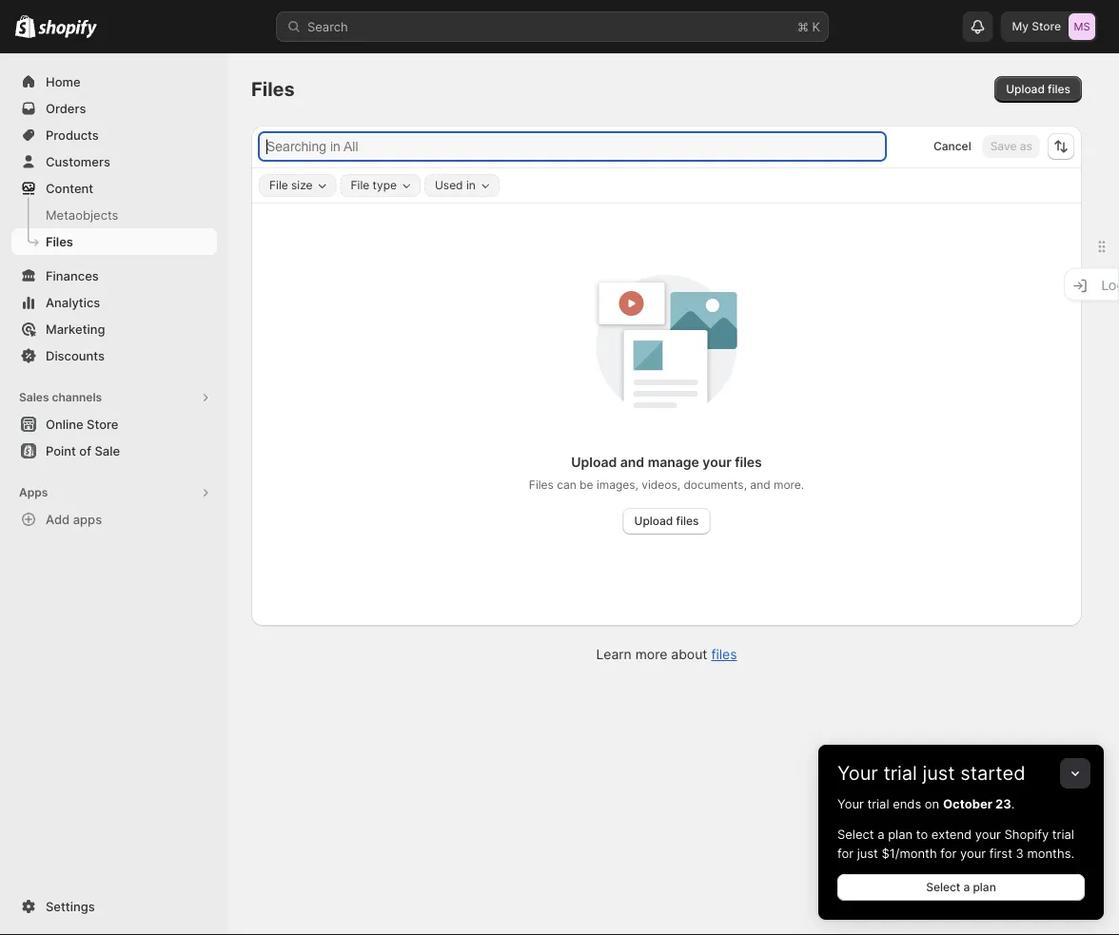 Task type: vqa. For each thing, say whether or not it's contained in the screenshot.
Upload to the left
yes



Task type: describe. For each thing, give the bounding box(es) containing it.
documents,
[[684, 478, 747, 492]]

your for your trial ends on october 23 .
[[837, 797, 864, 811]]

analytics
[[46, 295, 100, 310]]

content link
[[11, 175, 217, 202]]

your for your trial just started
[[837, 762, 878, 785]]

october
[[943, 797, 993, 811]]

1 horizontal spatial files
[[251, 78, 295, 101]]

file size button
[[260, 175, 335, 196]]

finances link
[[11, 263, 217, 289]]

2 vertical spatial files
[[529, 478, 554, 492]]

file size
[[269, 178, 313, 192]]

manage
[[648, 454, 699, 471]]

0 horizontal spatial upload files button
[[623, 508, 710, 535]]

add apps
[[46, 512, 102, 527]]

point
[[46, 443, 76, 458]]

sales channels button
[[11, 384, 217, 411]]

settings
[[46, 899, 95, 914]]

k
[[812, 19, 820, 34]]

0 horizontal spatial upload
[[571, 454, 617, 471]]

add apps button
[[11, 506, 217, 533]]

files can be images, videos, documents, and more.
[[529, 478, 804, 492]]

finances
[[46, 268, 99, 283]]

content
[[46, 181, 93, 196]]

$1/month
[[882, 846, 937, 861]]

2 for from the left
[[940, 846, 957, 861]]

files right about
[[711, 647, 737, 663]]

discounts
[[46, 348, 105, 363]]

your trial just started element
[[818, 795, 1104, 920]]

more.
[[774, 478, 804, 492]]

metaobjects
[[46, 207, 118, 222]]

2 vertical spatial your
[[960, 846, 986, 861]]

0 horizontal spatial shopify image
[[15, 15, 35, 38]]

apps
[[73, 512, 102, 527]]

metaobjects link
[[11, 202, 217, 228]]

trial inside select a plan to extend your shopify trial for just $1/month for your first 3 months.
[[1052, 827, 1074, 842]]

files down files can be images, videos, documents, and more.
[[676, 514, 699, 528]]

select a plan to extend your shopify trial for just $1/month for your first 3 months.
[[837, 827, 1074, 861]]

learn more about files
[[596, 647, 737, 663]]

products
[[46, 128, 99, 142]]

1 for from the left
[[837, 846, 854, 861]]

just inside dropdown button
[[923, 762, 955, 785]]

upload for the leftmost upload files button
[[634, 514, 673, 528]]

Searching in All field
[[261, 134, 884, 159]]

⌘
[[797, 19, 809, 34]]

online store link
[[11, 411, 217, 438]]

upload files for the leftmost upload files button
[[634, 514, 699, 528]]

file type button
[[341, 175, 420, 196]]

your trial ends on october 23 .
[[837, 797, 1015, 811]]

store for online store
[[87, 417, 118, 432]]

sales
[[19, 391, 49, 404]]

my store
[[1012, 20, 1061, 33]]

your trial just started
[[837, 762, 1025, 785]]

point of sale link
[[11, 438, 217, 464]]

online store
[[46, 417, 118, 432]]

can
[[557, 478, 576, 492]]

add
[[46, 512, 70, 527]]

1 horizontal spatial shopify image
[[38, 19, 97, 39]]

1 vertical spatial your
[[975, 827, 1001, 842]]

1 horizontal spatial upload files button
[[995, 76, 1082, 103]]

search
[[307, 19, 348, 34]]

0 horizontal spatial files
[[46, 234, 73, 249]]

sales channels
[[19, 391, 102, 404]]

upload for the rightmost upload files button
[[1006, 82, 1045, 96]]

apps button
[[11, 480, 217, 506]]

online
[[46, 417, 83, 432]]

used
[[435, 178, 463, 192]]

type
[[373, 178, 397, 192]]

my
[[1012, 20, 1029, 33]]

sale
[[95, 443, 120, 458]]

0 horizontal spatial and
[[620, 454, 644, 471]]

products link
[[11, 122, 217, 148]]

learn
[[596, 647, 632, 663]]

just inside select a plan to extend your shopify trial for just $1/month for your first 3 months.
[[857, 846, 878, 861]]

extend
[[931, 827, 972, 842]]



Task type: locate. For each thing, give the bounding box(es) containing it.
store
[[1032, 20, 1061, 33], [87, 417, 118, 432]]

0 vertical spatial your
[[703, 454, 732, 471]]

0 vertical spatial files
[[251, 78, 295, 101]]

1 vertical spatial plan
[[973, 881, 996, 895]]

upload
[[1006, 82, 1045, 96], [571, 454, 617, 471], [634, 514, 673, 528]]

your inside dropdown button
[[837, 762, 878, 785]]

1 vertical spatial upload
[[571, 454, 617, 471]]

0 horizontal spatial file
[[269, 178, 288, 192]]

2 your from the top
[[837, 797, 864, 811]]

just
[[923, 762, 955, 785], [857, 846, 878, 861]]

my store image
[[1069, 13, 1095, 40]]

.
[[1011, 797, 1015, 811]]

upload up be
[[571, 454, 617, 471]]

point of sale button
[[0, 438, 228, 464]]

used in
[[435, 178, 476, 192]]

1 horizontal spatial upload
[[634, 514, 673, 528]]

apps
[[19, 486, 48, 500]]

for down extend
[[940, 846, 957, 861]]

files up documents,
[[735, 454, 762, 471]]

0 horizontal spatial plan
[[888, 827, 913, 842]]

store up sale
[[87, 417, 118, 432]]

trial inside dropdown button
[[883, 762, 917, 785]]

upload files button down my store at the right top of the page
[[995, 76, 1082, 103]]

files
[[1048, 82, 1071, 96], [735, 454, 762, 471], [676, 514, 699, 528], [711, 647, 737, 663]]

0 horizontal spatial a
[[878, 827, 885, 842]]

1 horizontal spatial file
[[351, 178, 369, 192]]

used in button
[[425, 175, 498, 196]]

files down my store 'icon' at the right top
[[1048, 82, 1071, 96]]

home
[[46, 74, 81, 89]]

a
[[878, 827, 885, 842], [963, 881, 970, 895]]

your
[[837, 762, 878, 785], [837, 797, 864, 811]]

upload files
[[1006, 82, 1071, 96], [634, 514, 699, 528]]

on
[[925, 797, 939, 811]]

0 vertical spatial trial
[[883, 762, 917, 785]]

channels
[[52, 391, 102, 404]]

upload files button
[[995, 76, 1082, 103], [623, 508, 710, 535]]

store right the my
[[1032, 20, 1061, 33]]

home link
[[11, 69, 217, 95]]

select inside "select a plan" link
[[926, 881, 960, 895]]

plan
[[888, 827, 913, 842], [973, 881, 996, 895]]

upload files for the rightmost upload files button
[[1006, 82, 1071, 96]]

shopify image
[[15, 15, 35, 38], [38, 19, 97, 39]]

2 vertical spatial trial
[[1052, 827, 1074, 842]]

your trial just started button
[[818, 745, 1104, 785]]

and
[[620, 454, 644, 471], [750, 478, 770, 492]]

upload files button down files can be images, videos, documents, and more.
[[623, 508, 710, 535]]

in
[[466, 178, 476, 192]]

0 vertical spatial plan
[[888, 827, 913, 842]]

marketing
[[46, 322, 105, 336]]

store inside button
[[87, 417, 118, 432]]

1 horizontal spatial a
[[963, 881, 970, 895]]

0 horizontal spatial upload files
[[634, 514, 699, 528]]

file for file size
[[269, 178, 288, 192]]

1 horizontal spatial just
[[923, 762, 955, 785]]

1 horizontal spatial for
[[940, 846, 957, 861]]

1 vertical spatial select
[[926, 881, 960, 895]]

about
[[671, 647, 707, 663]]

orders
[[46, 101, 86, 116]]

trial
[[883, 762, 917, 785], [867, 797, 889, 811], [1052, 827, 1074, 842]]

1 vertical spatial upload files
[[634, 514, 699, 528]]

size
[[291, 178, 313, 192]]

videos,
[[642, 478, 680, 492]]

customers
[[46, 154, 110, 169]]

plan down first
[[973, 881, 996, 895]]

1 vertical spatial a
[[963, 881, 970, 895]]

point of sale
[[46, 443, 120, 458]]

your left first
[[960, 846, 986, 861]]

0 vertical spatial your
[[837, 762, 878, 785]]

1 horizontal spatial and
[[750, 478, 770, 492]]

0 vertical spatial upload
[[1006, 82, 1045, 96]]

1 horizontal spatial upload files
[[1006, 82, 1071, 96]]

of
[[79, 443, 91, 458]]

1 vertical spatial and
[[750, 478, 770, 492]]

started
[[960, 762, 1025, 785]]

file for file type
[[351, 178, 369, 192]]

files link
[[11, 228, 217, 255]]

file left size
[[269, 178, 288, 192]]

upload files down files can be images, videos, documents, and more.
[[634, 514, 699, 528]]

0 vertical spatial store
[[1032, 20, 1061, 33]]

0 vertical spatial upload files
[[1006, 82, 1071, 96]]

plan for select a plan
[[973, 881, 996, 895]]

for
[[837, 846, 854, 861], [940, 846, 957, 861]]

months.
[[1027, 846, 1074, 861]]

orders link
[[11, 95, 217, 122]]

select
[[837, 827, 874, 842], [926, 881, 960, 895]]

just left $1/month
[[857, 846, 878, 861]]

a inside select a plan to extend your shopify trial for just $1/month for your first 3 months.
[[878, 827, 885, 842]]

upload down videos,
[[634, 514, 673, 528]]

0 vertical spatial and
[[620, 454, 644, 471]]

0 horizontal spatial store
[[87, 417, 118, 432]]

first
[[989, 846, 1012, 861]]

discounts link
[[11, 343, 217, 369]]

3
[[1016, 846, 1024, 861]]

1 horizontal spatial store
[[1032, 20, 1061, 33]]

for left $1/month
[[837, 846, 854, 861]]

your left ends
[[837, 797, 864, 811]]

a inside "select a plan" link
[[963, 881, 970, 895]]

0 horizontal spatial just
[[857, 846, 878, 861]]

1 vertical spatial your
[[837, 797, 864, 811]]

select for select a plan
[[926, 881, 960, 895]]

analytics link
[[11, 289, 217, 316]]

1 your from the top
[[837, 762, 878, 785]]

a down select a plan to extend your shopify trial for just $1/month for your first 3 months.
[[963, 881, 970, 895]]

upload down the my
[[1006, 82, 1045, 96]]

a for select a plan
[[963, 881, 970, 895]]

select for select a plan to extend your shopify trial for just $1/month for your first 3 months.
[[837, 827, 874, 842]]

plan inside select a plan to extend your shopify trial for just $1/month for your first 3 months.
[[888, 827, 913, 842]]

2 horizontal spatial upload
[[1006, 82, 1045, 96]]

select down select a plan to extend your shopify trial for just $1/month for your first 3 months.
[[926, 881, 960, 895]]

⌘ k
[[797, 19, 820, 34]]

select inside select a plan to extend your shopify trial for just $1/month for your first 3 months.
[[837, 827, 874, 842]]

2 horizontal spatial files
[[529, 478, 554, 492]]

file
[[269, 178, 288, 192], [351, 178, 369, 192]]

1 vertical spatial trial
[[867, 797, 889, 811]]

0 vertical spatial upload files button
[[995, 76, 1082, 103]]

customers link
[[11, 148, 217, 175]]

0 vertical spatial select
[[837, 827, 874, 842]]

upload and manage your files
[[571, 454, 762, 471]]

and left the "more." on the right of page
[[750, 478, 770, 492]]

ends
[[893, 797, 921, 811]]

file inside dropdown button
[[269, 178, 288, 192]]

a up $1/month
[[878, 827, 885, 842]]

just up on
[[923, 762, 955, 785]]

1 vertical spatial files
[[46, 234, 73, 249]]

files link
[[711, 647, 737, 663]]

settings link
[[11, 894, 217, 920]]

trial for ends
[[867, 797, 889, 811]]

trial for just
[[883, 762, 917, 785]]

plan for select a plan to extend your shopify trial for just $1/month for your first 3 months.
[[888, 827, 913, 842]]

your
[[703, 454, 732, 471], [975, 827, 1001, 842], [960, 846, 986, 861]]

and up images,
[[620, 454, 644, 471]]

a for select a plan to extend your shopify trial for just $1/month for your first 3 months.
[[878, 827, 885, 842]]

upload files down my store at the right top of the page
[[1006, 82, 1071, 96]]

images,
[[597, 478, 638, 492]]

1 file from the left
[[269, 178, 288, 192]]

cancel
[[933, 139, 971, 153]]

2 vertical spatial upload
[[634, 514, 673, 528]]

1 horizontal spatial select
[[926, 881, 960, 895]]

trial up ends
[[883, 762, 917, 785]]

23
[[995, 797, 1011, 811]]

your up your trial ends on october 23 .
[[837, 762, 878, 785]]

more
[[635, 647, 667, 663]]

online store button
[[0, 411, 228, 438]]

0 vertical spatial just
[[923, 762, 955, 785]]

be
[[580, 478, 593, 492]]

cancel button
[[926, 135, 979, 158]]

1 vertical spatial store
[[87, 417, 118, 432]]

0 vertical spatial a
[[878, 827, 885, 842]]

shopify
[[1004, 827, 1049, 842]]

0 horizontal spatial select
[[837, 827, 874, 842]]

file left type
[[351, 178, 369, 192]]

file type
[[351, 178, 397, 192]]

store for my store
[[1032, 20, 1061, 33]]

0 horizontal spatial for
[[837, 846, 854, 861]]

to
[[916, 827, 928, 842]]

your up documents,
[[703, 454, 732, 471]]

1 vertical spatial upload files button
[[623, 508, 710, 535]]

1 vertical spatial just
[[857, 846, 878, 861]]

select a plan link
[[837, 875, 1085, 901]]

files
[[251, 78, 295, 101], [46, 234, 73, 249], [529, 478, 554, 492]]

your up first
[[975, 827, 1001, 842]]

marketing link
[[11, 316, 217, 343]]

2 file from the left
[[351, 178, 369, 192]]

select left the to
[[837, 827, 874, 842]]

1 horizontal spatial plan
[[973, 881, 996, 895]]

trial up months.
[[1052, 827, 1074, 842]]

file inside dropdown button
[[351, 178, 369, 192]]

plan up $1/month
[[888, 827, 913, 842]]

select a plan
[[926, 881, 996, 895]]

trial left ends
[[867, 797, 889, 811]]



